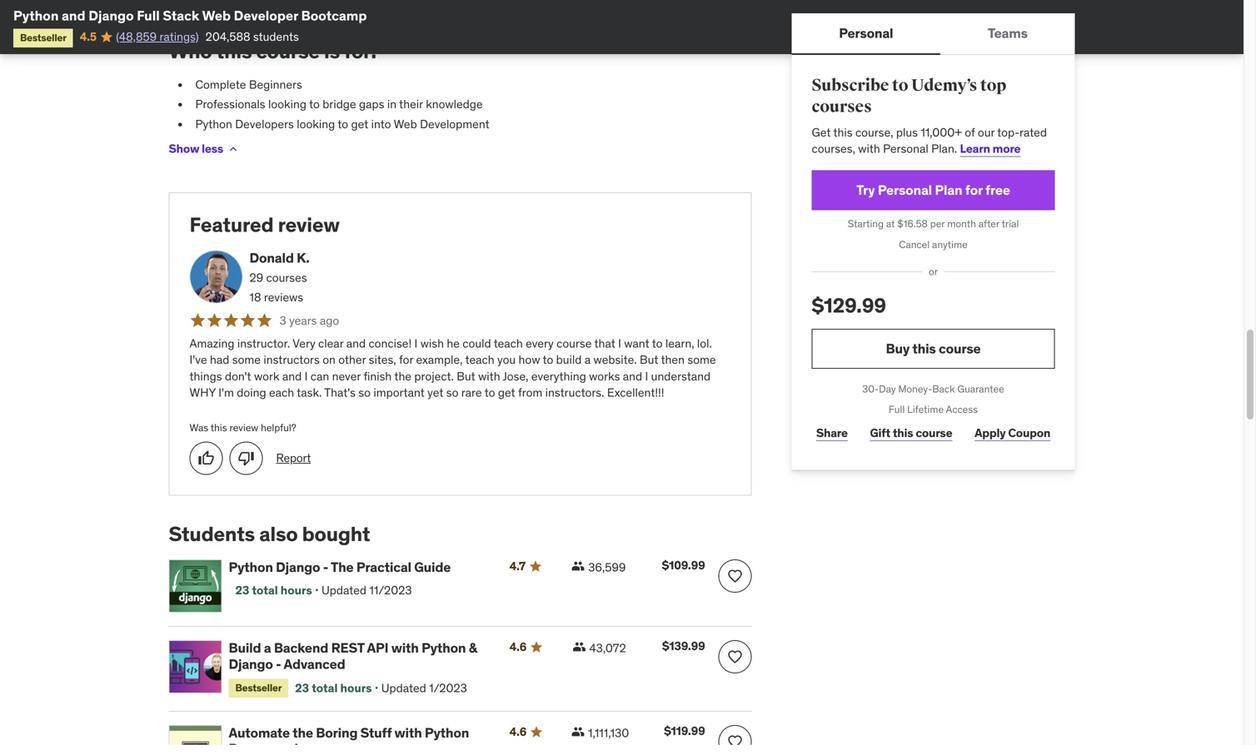 Task type: describe. For each thing, give the bounding box(es) containing it.
in
[[387, 97, 397, 112]]

$109.99
[[662, 559, 706, 574]]

1 horizontal spatial but
[[640, 353, 659, 368]]

apply coupon button
[[971, 417, 1056, 450]]

works
[[589, 369, 620, 384]]

0 vertical spatial full
[[137, 7, 160, 24]]

back
[[933, 383, 956, 396]]

4.7
[[510, 559, 526, 574]]

their
[[399, 97, 423, 112]]

show less
[[169, 141, 223, 156]]

xsmall image for 43,072
[[573, 641, 586, 654]]

python inside 'complete beginners professionals looking to bridge gaps in their knowledge python developers looking to get into web development'
[[195, 117, 232, 132]]

1 vertical spatial teach
[[466, 353, 495, 368]]

course up beginners
[[256, 39, 320, 64]]

course down lifetime
[[916, 426, 953, 441]]

could
[[463, 336, 491, 351]]

$129.99 buy this course
[[812, 293, 981, 357]]

example,
[[416, 353, 463, 368]]

23 total hours for updated 11/2023
[[235, 583, 312, 598]]

for inside amazing instructor. very clear and concise! i wish he could teach every course that i want to learn, lol. i've had some instructors on other sites, for example, teach you how to build a website. but then some things don't work and i can never finish the project. but with jose, everything works and i understand why i'm doing each task. that's so important yet so rare to get from instructors.  excellent!!!
[[399, 353, 414, 368]]

plan
[[935, 182, 963, 199]]

wishlist image
[[727, 649, 744, 666]]

years
[[289, 313, 317, 328]]

task.
[[297, 385, 322, 400]]

updated 1/2023
[[382, 681, 467, 696]]

top-
[[998, 125, 1020, 140]]

project.
[[415, 369, 454, 384]]

gaps
[[359, 97, 385, 112]]

buy this course button
[[812, 329, 1056, 369]]

students
[[253, 29, 299, 44]]

coupon
[[1009, 426, 1051, 441]]

development
[[420, 117, 490, 132]]

get inside amazing instructor. very clear and concise! i wish he could teach every course that i want to learn, lol. i've had some instructors on other sites, for example, teach you how to build a website. but then some things don't work and i can never finish the project. but with jose, everything works and i understand why i'm doing each task. that's so important yet so rare to get from instructors.  excellent!!!
[[498, 385, 516, 400]]

build a backend rest api with python & django - advanced link
[[229, 640, 490, 673]]

0 vertical spatial -
[[323, 559, 329, 576]]

0 horizontal spatial review
[[230, 422, 259, 435]]

a inside build a backend rest api with python & django - advanced
[[264, 640, 271, 657]]

per
[[931, 218, 945, 230]]

share
[[817, 426, 848, 441]]

python inside build a backend rest api with python & django - advanced
[[422, 640, 466, 657]]

1 horizontal spatial for
[[966, 182, 983, 199]]

wish
[[421, 336, 444, 351]]

0 vertical spatial teach
[[494, 336, 523, 351]]

subscribe
[[812, 75, 890, 96]]

1 horizontal spatial bestseller
[[235, 682, 282, 695]]

to left 'bridge'
[[309, 97, 320, 112]]

gift this course
[[871, 426, 953, 441]]

to down every at the left top
[[543, 353, 554, 368]]

this for is
[[216, 39, 252, 64]]

to right rare
[[485, 385, 495, 400]]

tab list containing personal
[[792, 13, 1076, 55]]

less
[[202, 141, 223, 156]]

instructors.
[[546, 385, 605, 400]]

1 horizontal spatial xsmall image
[[572, 560, 585, 574]]

web inside 'complete beginners professionals looking to bridge gaps in their knowledge python developers looking to get into web development'
[[394, 117, 417, 132]]

courses inside subscribe to udemy's top courses
[[812, 97, 872, 117]]

subscribe to udemy's top courses
[[812, 75, 1007, 117]]

build
[[557, 353, 582, 368]]

course inside amazing instructor. very clear and concise! i wish he could teach every course that i want to learn, lol. i've had some instructors on other sites, for example, teach you how to build a website. but then some things don't work and i can never finish the project. but with jose, everything works and i understand why i'm doing each task. that's so important yet so rare to get from instructors.  excellent!!!
[[557, 336, 592, 351]]

bought
[[302, 522, 370, 547]]

doing
[[237, 385, 266, 400]]

learn more link
[[961, 141, 1021, 156]]

total for updated 1/2023
[[312, 681, 338, 696]]

and down instructors
[[282, 369, 302, 384]]

try personal plan for free
[[857, 182, 1011, 199]]

$16.58
[[898, 218, 928, 230]]

each
[[269, 385, 294, 400]]

that
[[595, 336, 616, 351]]

ratings)
[[160, 29, 199, 44]]

into
[[371, 117, 391, 132]]

share button
[[812, 417, 853, 450]]

important
[[374, 385, 425, 400]]

concise!
[[369, 336, 412, 351]]

work
[[254, 369, 280, 384]]

day
[[879, 383, 897, 396]]

learn
[[961, 141, 991, 156]]

more
[[993, 141, 1021, 156]]

total for updated 11/2023
[[252, 583, 278, 598]]

4.6 for 43,072
[[510, 640, 527, 655]]

website.
[[594, 353, 637, 368]]

donald k image
[[190, 251, 243, 304]]

lol.
[[698, 336, 713, 351]]

to down 'bridge'
[[338, 117, 348, 132]]

this for helpful?
[[211, 422, 227, 435]]

mark as unhelpful image
[[238, 450, 255, 467]]

to inside subscribe to udemy's top courses
[[893, 75, 909, 96]]

top
[[981, 75, 1007, 96]]

donald
[[250, 250, 294, 267]]

instructors
[[264, 353, 320, 368]]

the inside 'automate the boring stuff with python programming'
[[293, 725, 313, 742]]

updated for updated 1/2023
[[382, 681, 427, 696]]

gift
[[871, 426, 891, 441]]

get
[[812, 125, 831, 140]]

boring
[[316, 725, 358, 742]]

i left can
[[305, 369, 308, 384]]

(48,859
[[116, 29, 157, 44]]

starting
[[848, 218, 884, 230]]

after
[[979, 218, 1000, 230]]

students also bought
[[169, 522, 370, 547]]

i right that
[[619, 336, 622, 351]]

helpful?
[[261, 422, 296, 435]]

and up other
[[347, 336, 366, 351]]

why
[[190, 385, 216, 400]]

course,
[[856, 125, 894, 140]]

$129.99
[[812, 293, 887, 318]]

with inside build a backend rest api with python & django - advanced
[[392, 640, 419, 657]]

lifetime
[[908, 404, 944, 416]]

you
[[498, 353, 516, 368]]

xsmall image inside show less button
[[227, 142, 240, 156]]

our
[[978, 125, 995, 140]]

or
[[929, 266, 939, 278]]

teams button
[[941, 13, 1076, 53]]

instructor.
[[237, 336, 290, 351]]

stuff
[[361, 725, 392, 742]]

very
[[293, 336, 316, 351]]

this inside $129.99 buy this course
[[913, 340, 937, 357]]

ago
[[320, 313, 339, 328]]

&
[[469, 640, 477, 657]]

every
[[526, 336, 554, 351]]

stack
[[163, 7, 200, 24]]

python inside 'automate the boring stuff with python programming'
[[425, 725, 469, 742]]



Task type: locate. For each thing, give the bounding box(es) containing it.
1 vertical spatial get
[[498, 385, 516, 400]]

0 vertical spatial total
[[252, 583, 278, 598]]

this right was
[[211, 422, 227, 435]]

bootcamp
[[301, 7, 367, 24]]

this for plus
[[834, 125, 853, 140]]

courses down subscribe
[[812, 97, 872, 117]]

wishlist image for $109.99
[[727, 569, 744, 585]]

month
[[948, 218, 977, 230]]

beginners
[[249, 77, 302, 92]]

and up 'excellent!!!'
[[623, 369, 643, 384]]

i left the wish
[[415, 336, 418, 351]]

at
[[887, 218, 896, 230]]

0 horizontal spatial xsmall image
[[227, 142, 240, 156]]

django inside build a backend rest api with python & django - advanced
[[229, 656, 273, 673]]

1 vertical spatial courses
[[266, 270, 307, 285]]

and up 4.5
[[62, 7, 86, 24]]

this right gift at bottom right
[[893, 426, 914, 441]]

1 horizontal spatial some
[[688, 353, 716, 368]]

so down finish
[[359, 385, 371, 400]]

1 so from the left
[[359, 385, 371, 400]]

2 wishlist image from the top
[[727, 734, 744, 746]]

i'm
[[219, 385, 234, 400]]

this right buy
[[913, 340, 937, 357]]

teach down could
[[466, 353, 495, 368]]

reviews
[[264, 290, 303, 305]]

wishlist image right $109.99
[[727, 569, 744, 585]]

full down the "day"
[[889, 404, 905, 416]]

personal down plus
[[884, 141, 929, 156]]

so
[[359, 385, 371, 400], [447, 385, 459, 400]]

updated for updated 11/2023
[[322, 583, 367, 598]]

0 vertical spatial get
[[351, 117, 369, 132]]

complete beginners professionals looking to bridge gaps in their knowledge python developers looking to get into web development
[[195, 77, 490, 132]]

23 for updated 1/2023
[[295, 681, 309, 696]]

this inside get this course, plus 11,000+ of our top-rated courses, with personal plan.
[[834, 125, 853, 140]]

1 vertical spatial a
[[264, 640, 271, 657]]

mark as helpful image
[[198, 450, 215, 467]]

but up rare
[[457, 369, 476, 384]]

2 horizontal spatial django
[[276, 559, 320, 576]]

3 years ago
[[280, 313, 339, 328]]

a inside amazing instructor. very clear and concise! i wish he could teach every course that i want to learn, lol. i've had some instructors on other sites, for example, teach you how to build a website. but then some things don't work and i can never finish the project. but with jose, everything works and i understand why i'm doing each task. that's so important yet so rare to get from instructors.  excellent!!!
[[585, 353, 591, 368]]

bestseller down build
[[235, 682, 282, 695]]

hours down python django - the practical guide
[[281, 583, 312, 598]]

django
[[89, 7, 134, 24], [276, 559, 320, 576], [229, 656, 273, 673]]

i up 'excellent!!!'
[[646, 369, 649, 384]]

0 horizontal spatial 23
[[235, 583, 250, 598]]

0 vertical spatial xsmall image
[[227, 142, 240, 156]]

course inside $129.99 buy this course
[[939, 340, 981, 357]]

2 vertical spatial django
[[229, 656, 273, 673]]

1 vertical spatial the
[[293, 725, 313, 742]]

1 horizontal spatial updated
[[382, 681, 427, 696]]

0 horizontal spatial for
[[399, 353, 414, 368]]

the
[[395, 369, 412, 384], [293, 725, 313, 742]]

total down students also bought
[[252, 583, 278, 598]]

bestseller
[[20, 31, 66, 44], [235, 682, 282, 695]]

personal inside button
[[840, 25, 894, 42]]

xsmall image left 43,072
[[573, 641, 586, 654]]

1 vertical spatial -
[[276, 656, 281, 673]]

plus
[[897, 125, 919, 140]]

trial
[[1002, 218, 1020, 230]]

who this course is for:
[[169, 39, 377, 64]]

had
[[210, 353, 230, 368]]

automate the boring stuff with python programming link
[[229, 725, 490, 746]]

0 horizontal spatial the
[[293, 725, 313, 742]]

0 horizontal spatial get
[[351, 117, 369, 132]]

wishlist image right '$119.99'
[[727, 734, 744, 746]]

30-
[[863, 383, 879, 396]]

django down "also"
[[276, 559, 320, 576]]

course
[[256, 39, 320, 64], [557, 336, 592, 351], [939, 340, 981, 357], [916, 426, 953, 441]]

0 vertical spatial a
[[585, 353, 591, 368]]

1 horizontal spatial full
[[889, 404, 905, 416]]

the left boring
[[293, 725, 313, 742]]

1 vertical spatial review
[[230, 422, 259, 435]]

gift this course link
[[866, 417, 957, 450]]

courses up reviews
[[266, 270, 307, 285]]

some up don't
[[232, 353, 261, 368]]

1 horizontal spatial 23
[[295, 681, 309, 696]]

hours for updated 11/2023
[[281, 583, 312, 598]]

with inside get this course, plus 11,000+ of our top-rated courses, with personal plan.
[[859, 141, 881, 156]]

amazing
[[190, 336, 235, 351]]

1 vertical spatial web
[[394, 117, 417, 132]]

1 horizontal spatial web
[[394, 117, 417, 132]]

1 horizontal spatial a
[[585, 353, 591, 368]]

developer
[[234, 7, 298, 24]]

xsmall image
[[227, 142, 240, 156], [572, 560, 585, 574]]

get down jose,
[[498, 385, 516, 400]]

yet
[[428, 385, 444, 400]]

featured
[[190, 212, 274, 237]]

0 horizontal spatial django
[[89, 7, 134, 24]]

23 total hours down advanced
[[295, 681, 372, 696]]

1 vertical spatial 23 total hours
[[295, 681, 372, 696]]

1 vertical spatial for
[[399, 353, 414, 368]]

1 vertical spatial updated
[[382, 681, 427, 696]]

things
[[190, 369, 222, 384]]

finish
[[364, 369, 392, 384]]

0 vertical spatial review
[[278, 212, 340, 237]]

looking down beginners
[[268, 97, 307, 112]]

0 vertical spatial django
[[89, 7, 134, 24]]

rest
[[331, 640, 365, 657]]

plan.
[[932, 141, 958, 156]]

and
[[62, 7, 86, 24], [347, 336, 366, 351], [282, 369, 302, 384], [623, 369, 643, 384]]

0 vertical spatial looking
[[268, 97, 307, 112]]

1 vertical spatial total
[[312, 681, 338, 696]]

personal up subscribe
[[840, 25, 894, 42]]

can
[[311, 369, 329, 384]]

django up 4.5
[[89, 7, 134, 24]]

23 for updated 11/2023
[[235, 583, 250, 598]]

2 so from the left
[[447, 385, 459, 400]]

0 vertical spatial web
[[202, 7, 231, 24]]

the up important
[[395, 369, 412, 384]]

1 vertical spatial xsmall image
[[572, 560, 585, 574]]

access
[[947, 404, 978, 416]]

try
[[857, 182, 876, 199]]

xsmall image for 1,111,130
[[572, 726, 585, 739]]

1 wishlist image from the top
[[727, 569, 744, 585]]

0 vertical spatial courses
[[812, 97, 872, 117]]

1 4.6 from the top
[[510, 640, 527, 655]]

1 vertical spatial personal
[[884, 141, 929, 156]]

1 vertical spatial 4.6
[[510, 725, 527, 740]]

1 vertical spatial full
[[889, 404, 905, 416]]

get inside 'complete beginners professionals looking to bridge gaps in their knowledge python developers looking to get into web development'
[[351, 117, 369, 132]]

0 vertical spatial 23 total hours
[[235, 583, 312, 598]]

4.6 for 1,111,130
[[510, 725, 527, 740]]

43,072
[[590, 641, 627, 656]]

anytime
[[933, 238, 968, 251]]

1 vertical spatial hours
[[341, 681, 372, 696]]

2 4.6 from the top
[[510, 725, 527, 740]]

guide
[[414, 559, 451, 576]]

1 vertical spatial looking
[[297, 117, 335, 132]]

11/2023
[[370, 583, 412, 598]]

0 horizontal spatial some
[[232, 353, 261, 368]]

i've
[[190, 353, 207, 368]]

rated
[[1020, 125, 1048, 140]]

some
[[232, 353, 261, 368], [688, 353, 716, 368]]

with right api
[[392, 640, 419, 657]]

with down course,
[[859, 141, 881, 156]]

0 horizontal spatial updated
[[322, 583, 367, 598]]

wishlist image
[[727, 569, 744, 585], [727, 734, 744, 746]]

xsmall image
[[573, 641, 586, 654], [572, 726, 585, 739]]

the inside amazing instructor. very clear and concise! i wish he could teach every course that i want to learn, lol. i've had some instructors on other sites, for example, teach you how to build a website. but then some things don't work and i can never finish the project. but with jose, everything works and i understand why i'm doing each task. that's so important yet so rare to get from instructors.  excellent!!!
[[395, 369, 412, 384]]

with inside amazing instructor. very clear and concise! i wish he could teach every course that i want to learn, lol. i've had some instructors on other sites, for example, teach you how to build a website. but then some things don't work and i can never finish the project. but with jose, everything works and i understand why i'm doing each task. that's so important yet so rare to get from instructors.  excellent!!!
[[478, 369, 501, 384]]

tab list
[[792, 13, 1076, 55]]

0 vertical spatial xsmall image
[[573, 641, 586, 654]]

0 vertical spatial personal
[[840, 25, 894, 42]]

developers
[[235, 117, 294, 132]]

try personal plan for free link
[[812, 170, 1056, 210]]

course up back
[[939, 340, 981, 357]]

for down concise!
[[399, 353, 414, 368]]

0 horizontal spatial courses
[[266, 270, 307, 285]]

1 vertical spatial wishlist image
[[727, 734, 744, 746]]

1 horizontal spatial review
[[278, 212, 340, 237]]

204,588 students
[[206, 29, 299, 44]]

1 horizontal spatial django
[[229, 656, 273, 673]]

web up the 204,588
[[202, 7, 231, 24]]

django left backend
[[229, 656, 273, 673]]

30-day money-back guarantee full lifetime access
[[863, 383, 1005, 416]]

1 horizontal spatial get
[[498, 385, 516, 400]]

practical
[[357, 559, 412, 576]]

python django - the practical guide link
[[229, 559, 490, 576]]

0 vertical spatial for
[[966, 182, 983, 199]]

xsmall image left 1,111,130
[[572, 726, 585, 739]]

with down you
[[478, 369, 501, 384]]

- left advanced
[[276, 656, 281, 673]]

0 horizontal spatial full
[[137, 7, 160, 24]]

0 vertical spatial wishlist image
[[727, 569, 744, 585]]

0 vertical spatial updated
[[322, 583, 367, 598]]

xsmall image right less
[[227, 142, 240, 156]]

bestseller left 4.5
[[20, 31, 66, 44]]

also
[[259, 522, 298, 547]]

review up "mark as unhelpful" image
[[230, 422, 259, 435]]

this inside gift this course link
[[893, 426, 914, 441]]

this up courses,
[[834, 125, 853, 140]]

1 horizontal spatial so
[[447, 385, 459, 400]]

1 horizontal spatial total
[[312, 681, 338, 696]]

- left the
[[323, 559, 329, 576]]

1 horizontal spatial -
[[323, 559, 329, 576]]

23 up build
[[235, 583, 250, 598]]

1 some from the left
[[232, 353, 261, 368]]

updated left 1/2023
[[382, 681, 427, 696]]

review up k.
[[278, 212, 340, 237]]

1 vertical spatial 23
[[295, 681, 309, 696]]

0 horizontal spatial web
[[202, 7, 231, 24]]

0 horizontal spatial -
[[276, 656, 281, 673]]

but
[[640, 353, 659, 368], [457, 369, 476, 384]]

complete
[[195, 77, 246, 92]]

knowledge
[[426, 97, 483, 112]]

teams
[[988, 25, 1028, 42]]

23 down advanced
[[295, 681, 309, 696]]

web down their
[[394, 117, 417, 132]]

to left udemy's at the right top of the page
[[893, 75, 909, 96]]

so right yet
[[447, 385, 459, 400]]

report button
[[276, 450, 311, 467]]

learn more
[[961, 141, 1021, 156]]

course up build
[[557, 336, 592, 351]]

0 vertical spatial 23
[[235, 583, 250, 598]]

23 total hours down students also bought
[[235, 583, 312, 598]]

hours for updated 1/2023
[[341, 681, 372, 696]]

2 vertical spatial personal
[[878, 182, 933, 199]]

students
[[169, 522, 255, 547]]

but down want
[[640, 353, 659, 368]]

some down lol.
[[688, 353, 716, 368]]

2 some from the left
[[688, 353, 716, 368]]

0 vertical spatial 4.6
[[510, 640, 527, 655]]

apply
[[975, 426, 1006, 441]]

teach up you
[[494, 336, 523, 351]]

personal up $16.58
[[878, 182, 933, 199]]

0 horizontal spatial hours
[[281, 583, 312, 598]]

automate
[[229, 725, 290, 742]]

xsmall image left 36,599 at the bottom left of the page
[[572, 560, 585, 574]]

get left "into"
[[351, 117, 369, 132]]

looking down 'bridge'
[[297, 117, 335, 132]]

featured review
[[190, 212, 340, 237]]

on
[[323, 353, 336, 368]]

total down advanced
[[312, 681, 338, 696]]

1 horizontal spatial hours
[[341, 681, 372, 696]]

to right want
[[652, 336, 663, 351]]

hours down build a backend rest api with python & django - advanced link
[[341, 681, 372, 696]]

0 horizontal spatial total
[[252, 583, 278, 598]]

updated down the
[[322, 583, 367, 598]]

full up (48,859 ratings)
[[137, 7, 160, 24]]

1 vertical spatial django
[[276, 559, 320, 576]]

report
[[276, 451, 311, 466]]

want
[[625, 336, 650, 351]]

$139.99
[[663, 639, 706, 654]]

0 horizontal spatial but
[[457, 369, 476, 384]]

rare
[[462, 385, 482, 400]]

courses inside donald k. 29 courses 18 reviews
[[266, 270, 307, 285]]

hours
[[281, 583, 312, 598], [341, 681, 372, 696]]

3
[[280, 313, 286, 328]]

0 vertical spatial the
[[395, 369, 412, 384]]

with
[[859, 141, 881, 156], [478, 369, 501, 384], [392, 640, 419, 657], [395, 725, 422, 742]]

1 horizontal spatial courses
[[812, 97, 872, 117]]

11,000+
[[921, 125, 963, 140]]

0 horizontal spatial a
[[264, 640, 271, 657]]

0 horizontal spatial so
[[359, 385, 371, 400]]

for left free
[[966, 182, 983, 199]]

show
[[169, 141, 199, 156]]

this up complete
[[216, 39, 252, 64]]

with inside 'automate the boring stuff with python programming'
[[395, 725, 422, 742]]

api
[[367, 640, 389, 657]]

guarantee
[[958, 383, 1005, 396]]

build
[[229, 640, 261, 657]]

cancel
[[900, 238, 930, 251]]

0 vertical spatial but
[[640, 353, 659, 368]]

personal inside get this course, plus 11,000+ of our top-rated courses, with personal plan.
[[884, 141, 929, 156]]

0 vertical spatial bestseller
[[20, 31, 66, 44]]

python and django full stack web developer bootcamp
[[13, 7, 367, 24]]

1 vertical spatial bestseller
[[235, 682, 282, 695]]

0 vertical spatial hours
[[281, 583, 312, 598]]

clear
[[318, 336, 344, 351]]

from
[[518, 385, 543, 400]]

1 horizontal spatial the
[[395, 369, 412, 384]]

personal
[[840, 25, 894, 42], [884, 141, 929, 156], [878, 182, 933, 199]]

with right stuff
[[395, 725, 422, 742]]

learn,
[[666, 336, 695, 351]]

wishlist image for $119.99
[[727, 734, 744, 746]]

1 vertical spatial but
[[457, 369, 476, 384]]

0 horizontal spatial bestseller
[[20, 31, 66, 44]]

full inside 30-day money-back guarantee full lifetime access
[[889, 404, 905, 416]]

courses
[[812, 97, 872, 117], [266, 270, 307, 285]]

that's
[[324, 385, 356, 400]]

- inside build a backend rest api with python & django - advanced
[[276, 656, 281, 673]]

23 total hours for updated 1/2023
[[295, 681, 372, 696]]

updated
[[322, 583, 367, 598], [382, 681, 427, 696]]

1 vertical spatial xsmall image
[[572, 726, 585, 739]]



Task type: vqa. For each thing, say whether or not it's contained in the screenshot.
the topmost FOR
yes



